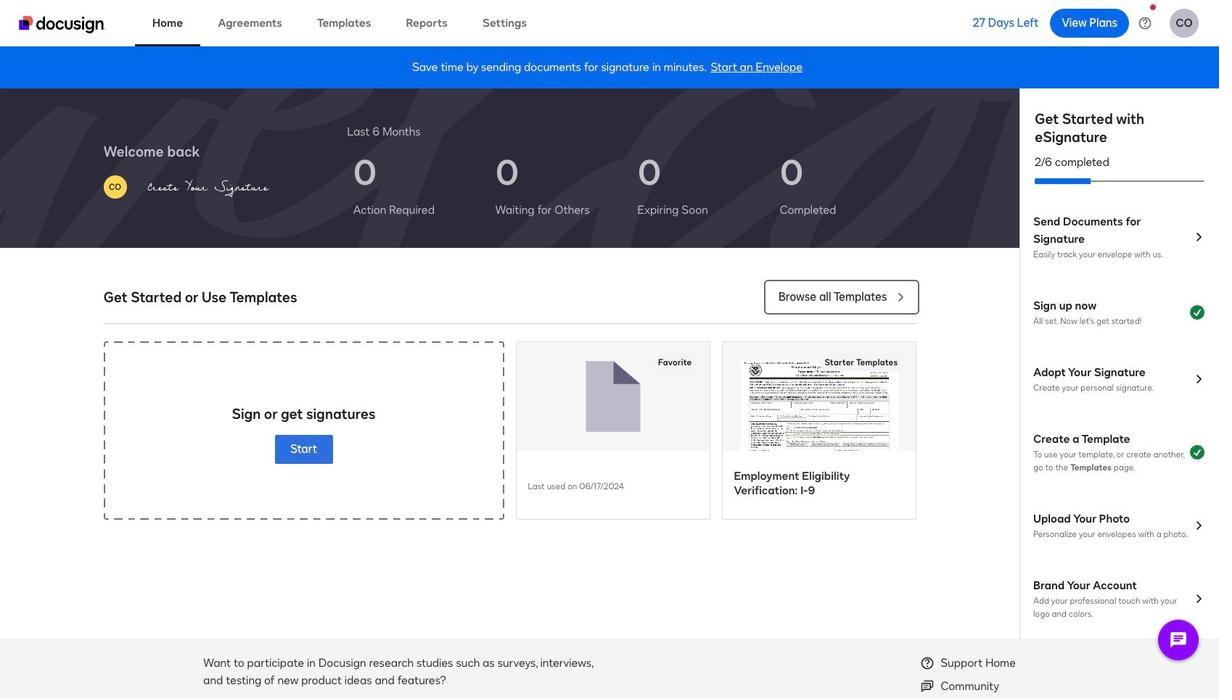 Task type: locate. For each thing, give the bounding box(es) containing it.
list
[[347, 141, 916, 231]]

sign up now completed image
[[1189, 304, 1206, 321]]

adopt your signature not completed image
[[1192, 372, 1206, 387]]

docusign esignature image
[[19, 16, 106, 33]]

heading
[[347, 123, 421, 141]]

brand your account not completed image
[[1192, 592, 1206, 607]]

use employment eligibility verification: i-9 image
[[740, 360, 898, 451]]

upload or change your profile image image
[[109, 181, 121, 194]]

use image
[[516, 343, 709, 451]]



Task type: vqa. For each thing, say whether or not it's contained in the screenshot.
Primary report detail actions group
no



Task type: describe. For each thing, give the bounding box(es) containing it.
create a template completed image
[[1189, 444, 1206, 462]]

upload your photo not completed image
[[1192, 519, 1206, 533]]

send documents for signature not completed image
[[1192, 230, 1206, 245]]



